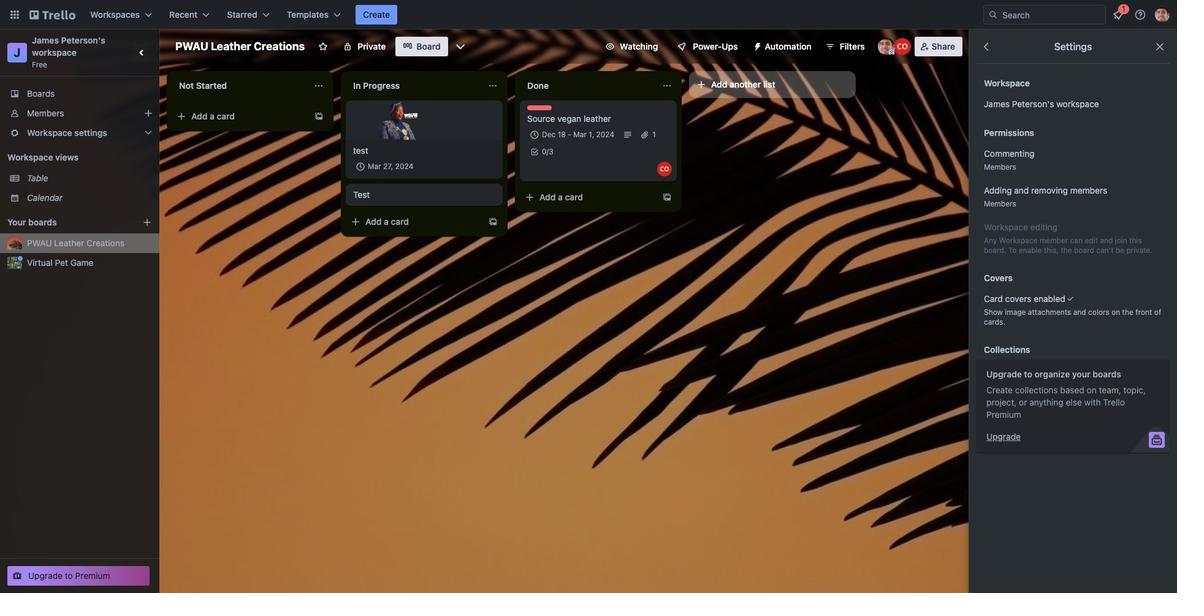 Task type: vqa. For each thing, say whether or not it's contained in the screenshot.
topmost card
yes



Task type: describe. For each thing, give the bounding box(es) containing it.
workspace for workspace views
[[7, 152, 53, 163]]

test
[[353, 145, 368, 156]]

0 / 3
[[542, 147, 554, 156]]

virtual pet game
[[27, 258, 94, 268]]

creations inside 'text box'
[[254, 40, 305, 53]]

open information menu image
[[1135, 9, 1147, 21]]

test link
[[353, 145, 496, 157]]

2024 inside option
[[395, 162, 414, 171]]

templates
[[287, 9, 329, 20]]

workspace for james peterson's workspace
[[1057, 99, 1099, 109]]

0 horizontal spatial a
[[210, 111, 215, 121]]

your boards with 2 items element
[[7, 215, 124, 230]]

free
[[32, 60, 47, 69]]

test link
[[353, 189, 496, 201]]

collections
[[1015, 385, 1058, 396]]

james peterson's workspace free
[[32, 35, 108, 69]]

started
[[196, 80, 227, 91]]

upgrade to premium link
[[7, 567, 150, 586]]

Not Started text field
[[172, 76, 307, 96]]

can
[[1071, 236, 1083, 245]]

commenting
[[984, 148, 1035, 159]]

add a card button for in progress
[[346, 212, 483, 232]]

and inside show image attachments and colors on the front of cards.
[[1074, 308, 1087, 317]]

0
[[542, 147, 547, 156]]

recent
[[169, 9, 198, 20]]

trello
[[1104, 397, 1125, 408]]

calendar link
[[27, 192, 152, 204]]

upgrade to premium
[[28, 571, 110, 581]]

this
[[1130, 236, 1142, 245]]

1 vertical spatial james peterson's workspace link
[[977, 93, 1170, 115]]

recent button
[[162, 5, 217, 25]]

Done text field
[[520, 76, 655, 96]]

members inside "link"
[[27, 108, 64, 118]]

Mar 27, 2024 checkbox
[[353, 159, 417, 174]]

share
[[932, 41, 955, 52]]

automation button
[[748, 37, 819, 56]]

Dec 18 - Mar 1, 2024 checkbox
[[527, 128, 618, 142]]

workspace editing any workspace member can edit and join this board. to enable this, the board can't be private.
[[984, 222, 1153, 255]]

filters
[[840, 41, 865, 52]]

workspace views
[[7, 152, 79, 163]]

card for in progress
[[391, 216, 409, 227]]

sourcing source vegan leather
[[527, 105, 611, 124]]

add down test
[[366, 216, 382, 227]]

workspace settings
[[27, 128, 107, 138]]

in
[[353, 80, 361, 91]]

your boards
[[7, 217, 57, 228]]

1 notification image
[[1111, 7, 1126, 22]]

source vegan leather link
[[527, 113, 670, 125]]

settings
[[74, 128, 107, 138]]

collections
[[984, 345, 1031, 355]]

this member is an admin of this board. image
[[889, 50, 895, 55]]

james peterson's workspace
[[984, 99, 1099, 109]]

add a card for in progress
[[366, 216, 409, 227]]

board
[[417, 41, 441, 52]]

primary element
[[0, 0, 1177, 29]]

adding
[[984, 185, 1012, 196]]

attachments
[[1028, 308, 1072, 317]]

topic,
[[1124, 385, 1146, 396]]

pwau inside 'text box'
[[175, 40, 208, 53]]

editing
[[1031, 222, 1058, 232]]

create inside upgrade to organize your boards create collections based on team, topic, project, or anything else with trello premium
[[987, 385, 1013, 396]]

removing
[[1032, 185, 1068, 196]]

edit
[[1085, 236, 1098, 245]]

table link
[[27, 172, 152, 185]]

pwau leather creations inside 'text box'
[[175, 40, 305, 53]]

0 vertical spatial boards
[[28, 217, 57, 228]]

mar inside option
[[574, 130, 587, 139]]

0 horizontal spatial add a card button
[[172, 107, 309, 126]]

mar 27, 2024
[[368, 162, 414, 171]]

workspace for workspace settings
[[27, 128, 72, 138]]

done
[[527, 80, 549, 91]]

adding and removing members members
[[984, 185, 1108, 209]]

peterson's for james peterson's workspace free
[[61, 35, 105, 45]]

workspace settings button
[[0, 123, 159, 143]]

/
[[547, 147, 549, 156]]

add a card for done
[[540, 192, 583, 202]]

a for done
[[558, 192, 563, 202]]

enable
[[1019, 246, 1042, 255]]

not started
[[179, 80, 227, 91]]

card covers enabled
[[984, 294, 1066, 304]]

dec 18 - mar 1, 2024
[[542, 130, 615, 139]]

permissions
[[984, 128, 1035, 138]]

18
[[558, 130, 566, 139]]

and inside workspace editing any workspace member can edit and join this board. to enable this, the board can't be private.
[[1100, 236, 1113, 245]]

the inside show image attachments and colors on the front of cards.
[[1123, 308, 1134, 317]]

star or unstar board image
[[318, 42, 328, 52]]

ups
[[722, 41, 738, 52]]

customize views image
[[454, 40, 466, 53]]

power-
[[693, 41, 722, 52]]

1 vertical spatial creations
[[87, 238, 124, 248]]

boards link
[[0, 84, 159, 104]]

game
[[70, 258, 94, 268]]

Search field
[[998, 6, 1106, 24]]

premium inside upgrade to organize your boards create collections based on team, topic, project, or anything else with trello premium
[[987, 410, 1022, 420]]

enabled
[[1034, 294, 1066, 304]]

a for in progress
[[384, 216, 389, 227]]

virtual pet game link
[[27, 257, 152, 269]]

sm image
[[748, 37, 765, 54]]

settings
[[1055, 41, 1092, 52]]

power-ups
[[693, 41, 738, 52]]

commenting members
[[984, 148, 1035, 172]]

on inside show image attachments and colors on the front of cards.
[[1112, 308, 1121, 317]]

show
[[984, 308, 1003, 317]]

workspaces
[[90, 9, 140, 20]]

not
[[179, 80, 194, 91]]

in progress
[[353, 80, 400, 91]]

workspace up to on the right top of page
[[999, 236, 1038, 245]]

create button
[[356, 5, 398, 25]]

add board image
[[142, 218, 152, 228]]

share button
[[915, 37, 963, 56]]

1 horizontal spatial christina overa (christinaovera) image
[[894, 38, 911, 55]]

search image
[[989, 10, 998, 20]]

templates button
[[279, 5, 348, 25]]

team,
[[1099, 385, 1122, 396]]

In Progress text field
[[346, 76, 481, 96]]

workspace navigation collapse icon image
[[134, 44, 151, 61]]

covers
[[984, 273, 1013, 283]]

calendar
[[27, 193, 63, 203]]

0 horizontal spatial add a card
[[191, 111, 235, 121]]

card for done
[[565, 192, 583, 202]]

image
[[1005, 308, 1026, 317]]

upgrade for upgrade
[[987, 432, 1021, 442]]

boards inside upgrade to organize your boards create collections based on team, topic, project, or anything else with trello premium
[[1093, 369, 1122, 380]]

0 horizontal spatial card
[[217, 111, 235, 121]]

show image attachments and colors on the front of cards.
[[984, 308, 1162, 327]]



Task type: locate. For each thing, give the bounding box(es) containing it.
members down the boards
[[27, 108, 64, 118]]

pet
[[55, 258, 68, 268]]

1 vertical spatial add a card button
[[520, 188, 657, 207]]

2 vertical spatial add a card
[[366, 216, 409, 227]]

https://media2.giphy.com/media/vhqa3tryiebmkd5qih/100w.gif?cid=ad960664tuux3ictzc2l4kkstlpkpgfee3kg7e05hcw8694d&ep=v1_stickers_search&rid=100w.gif&ct=s image
[[377, 99, 419, 141]]

add a card button for done
[[520, 188, 657, 207]]

workspace up any
[[984, 222, 1028, 232]]

add a card down 3 at the top
[[540, 192, 583, 202]]

project,
[[987, 397, 1017, 408]]

0 horizontal spatial christina overa (christinaovera) image
[[657, 162, 672, 177]]

1 horizontal spatial and
[[1074, 308, 1087, 317]]

to for organize
[[1024, 369, 1033, 380]]

1 horizontal spatial create from template… image
[[662, 193, 672, 202]]

0 vertical spatial a
[[210, 111, 215, 121]]

anything
[[1030, 397, 1064, 408]]

james for james peterson's workspace
[[984, 99, 1010, 109]]

james peterson's workspace link up free
[[32, 35, 108, 58]]

leather
[[211, 40, 251, 53], [54, 238, 84, 248]]

peterson's down back to home image
[[61, 35, 105, 45]]

be
[[1116, 246, 1125, 255]]

the inside workspace editing any workspace member can edit and join this board. to enable this, the board can't be private.
[[1061, 246, 1072, 255]]

join
[[1115, 236, 1128, 245]]

0 vertical spatial creations
[[254, 40, 305, 53]]

to for premium
[[65, 571, 73, 581]]

workspace for james peterson's workspace free
[[32, 47, 77, 58]]

workspace for workspace
[[984, 78, 1030, 88]]

add inside add another list button
[[711, 79, 728, 90]]

1 horizontal spatial workspace
[[1057, 99, 1099, 109]]

0 horizontal spatial boards
[[28, 217, 57, 228]]

covers
[[1006, 294, 1032, 304]]

based
[[1061, 385, 1085, 396]]

0 horizontal spatial to
[[65, 571, 73, 581]]

0 vertical spatial leather
[[211, 40, 251, 53]]

add another list button
[[689, 71, 856, 98]]

0 horizontal spatial james peterson's workspace link
[[32, 35, 108, 58]]

add left another on the right of page
[[711, 79, 728, 90]]

any
[[984, 236, 997, 245]]

workspace inside james peterson's workspace free
[[32, 47, 77, 58]]

creations up 'virtual pet game' 'link'
[[87, 238, 124, 248]]

pwau leather creations link
[[27, 237, 152, 250]]

1 vertical spatial leather
[[54, 238, 84, 248]]

workspaces button
[[83, 5, 159, 25]]

add down not started
[[191, 111, 208, 121]]

27,
[[383, 162, 393, 171]]

0 vertical spatial workspace
[[32, 47, 77, 58]]

create up private
[[363, 9, 390, 20]]

1 horizontal spatial on
[[1112, 308, 1121, 317]]

pwau leather creations up the game
[[27, 238, 124, 248]]

2 horizontal spatial add a card
[[540, 192, 583, 202]]

1 horizontal spatial pwau leather creations
[[175, 40, 305, 53]]

peterson's
[[61, 35, 105, 45], [1012, 99, 1054, 109]]

creations down templates
[[254, 40, 305, 53]]

leather down starred
[[211, 40, 251, 53]]

1 horizontal spatial premium
[[987, 410, 1022, 420]]

create from template… image
[[314, 112, 324, 121]]

private button
[[336, 37, 393, 56]]

pwau leather creations down starred
[[175, 40, 305, 53]]

2 vertical spatial members
[[984, 199, 1017, 209]]

0 vertical spatial to
[[1024, 369, 1033, 380]]

2024 right 1,
[[596, 130, 615, 139]]

0 vertical spatial create from template… image
[[662, 193, 672, 202]]

sourcing
[[527, 105, 559, 115]]

1 horizontal spatial add a card button
[[346, 212, 483, 232]]

progress
[[363, 80, 400, 91]]

add down 0 / 3
[[540, 192, 556, 202]]

add a card down 'started'
[[191, 111, 235, 121]]

1 vertical spatial create from template… image
[[488, 217, 498, 227]]

0 vertical spatial premium
[[987, 410, 1022, 420]]

1 vertical spatial premium
[[75, 571, 110, 581]]

0 vertical spatial card
[[217, 111, 235, 121]]

james
[[32, 35, 59, 45], [984, 99, 1010, 109]]

power-ups button
[[669, 37, 745, 56]]

0 vertical spatial christina overa (christinaovera) image
[[894, 38, 911, 55]]

0 horizontal spatial creations
[[87, 238, 124, 248]]

to inside upgrade to organize your boards create collections based on team, topic, project, or anything else with trello premium
[[1024, 369, 1033, 380]]

color: bold red, title: "sourcing" element
[[527, 105, 559, 115]]

watching button
[[598, 37, 666, 56]]

1 horizontal spatial pwau
[[175, 40, 208, 53]]

upgrade
[[987, 369, 1022, 380], [987, 432, 1021, 442], [28, 571, 63, 581]]

0 horizontal spatial peterson's
[[61, 35, 105, 45]]

2024
[[596, 130, 615, 139], [395, 162, 414, 171]]

on up with
[[1087, 385, 1097, 396]]

2 vertical spatial and
[[1074, 308, 1087, 317]]

pwau up virtual
[[27, 238, 52, 248]]

1 horizontal spatial peterson's
[[1012, 99, 1054, 109]]

j
[[14, 45, 21, 59]]

peterson's for james peterson's workspace
[[1012, 99, 1054, 109]]

on right colors on the right of the page
[[1112, 308, 1121, 317]]

0 vertical spatial upgrade
[[987, 369, 1022, 380]]

pwau down recent popup button
[[175, 40, 208, 53]]

card
[[217, 111, 235, 121], [565, 192, 583, 202], [391, 216, 409, 227]]

upgrade for upgrade to premium
[[28, 571, 63, 581]]

members link
[[0, 104, 159, 123]]

add another list
[[711, 79, 776, 90]]

0 horizontal spatial premium
[[75, 571, 110, 581]]

james inside james peterson's workspace free
[[32, 35, 59, 45]]

1 vertical spatial christina overa (christinaovera) image
[[657, 162, 672, 177]]

1 horizontal spatial to
[[1024, 369, 1033, 380]]

upgrade inside upgrade to organize your boards create collections based on team, topic, project, or anything else with trello premium
[[987, 369, 1022, 380]]

0 vertical spatial pwau
[[175, 40, 208, 53]]

cards.
[[984, 318, 1006, 327]]

james peterson (jamespeterson93) image
[[878, 38, 895, 55]]

0 vertical spatial members
[[27, 108, 64, 118]]

workspace up free
[[32, 47, 77, 58]]

add a card button down test link
[[346, 212, 483, 232]]

1 horizontal spatial a
[[384, 216, 389, 227]]

1 vertical spatial 2024
[[395, 162, 414, 171]]

1 vertical spatial create
[[987, 385, 1013, 396]]

starred button
[[220, 5, 277, 25]]

and up can't
[[1100, 236, 1113, 245]]

james peterson's workspace link down settings
[[977, 93, 1170, 115]]

boards up team,
[[1093, 369, 1122, 380]]

2 horizontal spatial a
[[558, 192, 563, 202]]

boards down calendar
[[28, 217, 57, 228]]

1 vertical spatial mar
[[368, 162, 381, 171]]

mar
[[574, 130, 587, 139], [368, 162, 381, 171]]

0 horizontal spatial create from template… image
[[488, 217, 498, 227]]

0 vertical spatial on
[[1112, 308, 1121, 317]]

watching
[[620, 41, 658, 52]]

members inside commenting members
[[984, 163, 1017, 172]]

1 vertical spatial to
[[65, 571, 73, 581]]

james up free
[[32, 35, 59, 45]]

0 vertical spatial james peterson's workspace link
[[32, 35, 108, 58]]

1 horizontal spatial james peterson's workspace link
[[977, 93, 1170, 115]]

creations
[[254, 40, 305, 53], [87, 238, 124, 248]]

create from template… image for in progress
[[488, 217, 498, 227]]

0 horizontal spatial workspace
[[32, 47, 77, 58]]

board link
[[396, 37, 448, 56]]

0 horizontal spatial pwau leather creations
[[27, 238, 124, 248]]

workspace up 'james peterson's workspace' at the top right
[[984, 78, 1030, 88]]

1 horizontal spatial 2024
[[596, 130, 615, 139]]

the left the front
[[1123, 308, 1134, 317]]

0 vertical spatial james
[[32, 35, 59, 45]]

1 vertical spatial card
[[565, 192, 583, 202]]

members inside adding and removing members members
[[984, 199, 1017, 209]]

upgrade for upgrade to organize your boards create collections based on team, topic, project, or anything else with trello premium
[[987, 369, 1022, 380]]

add a card button
[[172, 107, 309, 126], [520, 188, 657, 207], [346, 212, 483, 232]]

christina overa (christinaovera) image
[[894, 38, 911, 55], [657, 162, 672, 177]]

0 vertical spatial 2024
[[596, 130, 615, 139]]

1 vertical spatial workspace
[[1057, 99, 1099, 109]]

organize
[[1035, 369, 1070, 380]]

add a card down test
[[366, 216, 409, 227]]

dec
[[542, 130, 556, 139]]

1 horizontal spatial mar
[[574, 130, 587, 139]]

1 horizontal spatial add a card
[[366, 216, 409, 227]]

private
[[358, 41, 386, 52]]

and
[[1015, 185, 1029, 196], [1100, 236, 1113, 245], [1074, 308, 1087, 317]]

leather inside 'text box'
[[211, 40, 251, 53]]

2 horizontal spatial card
[[565, 192, 583, 202]]

0 vertical spatial mar
[[574, 130, 587, 139]]

board
[[1074, 246, 1095, 255]]

1 horizontal spatial leather
[[211, 40, 251, 53]]

1 horizontal spatial boards
[[1093, 369, 1122, 380]]

automation
[[765, 41, 812, 52]]

your
[[1072, 369, 1091, 380]]

-
[[568, 130, 572, 139]]

on inside upgrade to organize your boards create collections based on team, topic, project, or anything else with trello premium
[[1087, 385, 1097, 396]]

1
[[653, 130, 656, 139]]

1 vertical spatial pwau leather creations
[[27, 238, 124, 248]]

0 horizontal spatial mar
[[368, 162, 381, 171]]

workspace up table
[[7, 152, 53, 163]]

upgrade to organize your boards create collections based on team, topic, project, or anything else with trello premium
[[987, 369, 1146, 420]]

private.
[[1127, 246, 1153, 255]]

else
[[1066, 397, 1082, 408]]

0 horizontal spatial and
[[1015, 185, 1029, 196]]

board.
[[984, 246, 1007, 255]]

or
[[1019, 397, 1028, 408]]

mar inside option
[[368, 162, 381, 171]]

1 horizontal spatial create
[[987, 385, 1013, 396]]

1 horizontal spatial the
[[1123, 308, 1134, 317]]

virtual
[[27, 258, 53, 268]]

Board name text field
[[169, 37, 311, 56]]

1 vertical spatial pwau
[[27, 238, 52, 248]]

0 vertical spatial add a card
[[191, 111, 235, 121]]

and inside adding and removing members members
[[1015, 185, 1029, 196]]

j link
[[7, 43, 27, 63]]

2 vertical spatial add a card button
[[346, 212, 483, 232]]

members down commenting
[[984, 163, 1017, 172]]

1 vertical spatial james
[[984, 99, 1010, 109]]

workspace for workspace editing any workspace member can edit and join this board. to enable this, the board can't be private.
[[984, 222, 1028, 232]]

leather
[[584, 113, 611, 124]]

0 horizontal spatial on
[[1087, 385, 1097, 396]]

add a card button down not started "text box" at the left
[[172, 107, 309, 126]]

front
[[1136, 308, 1153, 317]]

1 vertical spatial peterson's
[[1012, 99, 1054, 109]]

peterson's inside james peterson's workspace free
[[61, 35, 105, 45]]

test
[[353, 189, 370, 200]]

filters button
[[822, 37, 869, 56]]

create
[[363, 9, 390, 20], [987, 385, 1013, 396]]

peterson's up permissions
[[1012, 99, 1054, 109]]

james for james peterson's workspace free
[[32, 35, 59, 45]]

mar left 27,
[[368, 162, 381, 171]]

to
[[1024, 369, 1033, 380], [65, 571, 73, 581]]

workspace
[[984, 78, 1030, 88], [27, 128, 72, 138], [7, 152, 53, 163], [984, 222, 1028, 232], [999, 236, 1038, 245]]

1 vertical spatial upgrade
[[987, 432, 1021, 442]]

on
[[1112, 308, 1121, 317], [1087, 385, 1097, 396]]

1 vertical spatial and
[[1100, 236, 1113, 245]]

1 vertical spatial members
[[984, 163, 1017, 172]]

card
[[984, 294, 1003, 304]]

1 horizontal spatial creations
[[254, 40, 305, 53]]

0 horizontal spatial pwau
[[27, 238, 52, 248]]

mar right -
[[574, 130, 587, 139]]

can't
[[1097, 246, 1114, 255]]

and right adding on the top right of the page
[[1015, 185, 1029, 196]]

members down adding on the top right of the page
[[984, 199, 1017, 209]]

workspace up 'workspace views'
[[27, 128, 72, 138]]

add a card button down 3 at the top
[[520, 188, 657, 207]]

leather down your boards with 2 items element
[[54, 238, 84, 248]]

0 horizontal spatial create
[[363, 9, 390, 20]]

workspace
[[32, 47, 77, 58], [1057, 99, 1099, 109]]

0 horizontal spatial 2024
[[395, 162, 414, 171]]

2 vertical spatial card
[[391, 216, 409, 227]]

1 vertical spatial add a card
[[540, 192, 583, 202]]

vegan
[[558, 113, 581, 124]]

create from template… image
[[662, 193, 672, 202], [488, 217, 498, 227]]

the down can on the right of page
[[1061, 246, 1072, 255]]

2 vertical spatial upgrade
[[28, 571, 63, 581]]

create up project, in the right of the page
[[987, 385, 1013, 396]]

2 vertical spatial a
[[384, 216, 389, 227]]

0 vertical spatial add a card button
[[172, 107, 309, 126]]

james up permissions
[[984, 99, 1010, 109]]

2024 inside option
[[596, 130, 615, 139]]

0 vertical spatial create
[[363, 9, 390, 20]]

1 vertical spatial on
[[1087, 385, 1097, 396]]

workspace inside dropdown button
[[27, 128, 72, 138]]

with
[[1085, 397, 1101, 408]]

another
[[730, 79, 761, 90]]

1 horizontal spatial james
[[984, 99, 1010, 109]]

1 vertical spatial the
[[1123, 308, 1134, 317]]

and left colors on the right of the page
[[1074, 308, 1087, 317]]

create from template… image for done
[[662, 193, 672, 202]]

james peterson (jamespeterson93) image
[[1155, 7, 1170, 22]]

back to home image
[[29, 5, 75, 25]]

add a card
[[191, 111, 235, 121], [540, 192, 583, 202], [366, 216, 409, 227]]

to
[[1009, 246, 1017, 255]]

2 horizontal spatial and
[[1100, 236, 1113, 245]]

workspace down settings
[[1057, 99, 1099, 109]]

a
[[210, 111, 215, 121], [558, 192, 563, 202], [384, 216, 389, 227]]

0 horizontal spatial the
[[1061, 246, 1072, 255]]

0 vertical spatial pwau leather creations
[[175, 40, 305, 53]]

premium
[[987, 410, 1022, 420], [75, 571, 110, 581]]

1 vertical spatial a
[[558, 192, 563, 202]]

0 horizontal spatial james
[[32, 35, 59, 45]]

james peterson's workspace link
[[32, 35, 108, 58], [977, 93, 1170, 115]]

2024 right 27,
[[395, 162, 414, 171]]

of
[[1155, 308, 1162, 317]]

create inside button
[[363, 9, 390, 20]]



